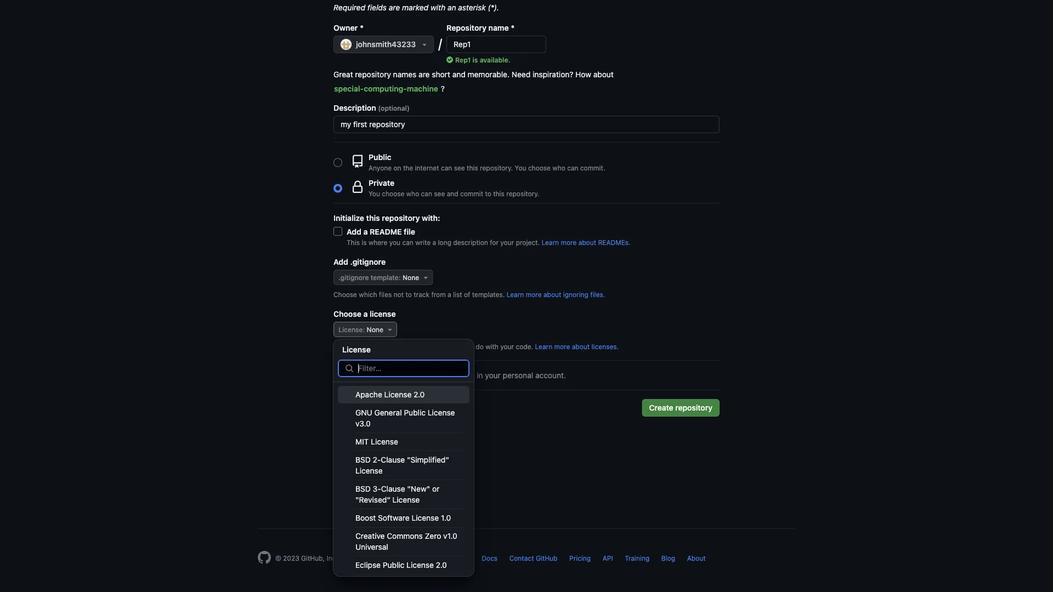 Task type: describe. For each thing, give the bounding box(es) containing it.
triangle down image for choose a license
[[386, 326, 395, 334]]

contact github
[[510, 555, 558, 563]]

0 horizontal spatial you
[[347, 371, 360, 380]]

docs link
[[482, 555, 498, 563]]

license : none
[[339, 326, 384, 334]]

choose inside the private you choose who can see and commit to this repository.
[[382, 190, 405, 198]]

see inside public anyone on the internet can see this repository. you choose who can commit.
[[454, 164, 465, 172]]

license inside bsd 2-clause "simplified" license
[[356, 467, 383, 476]]

license up zero
[[412, 514, 439, 523]]

zero
[[425, 532, 442, 541]]

license up search "icon"
[[343, 345, 371, 354]]

choose inside public anyone on the internet can see this repository. you choose who can commit.
[[529, 164, 551, 172]]

required fields are marked with an asterisk (*).
[[334, 3, 500, 12]]

a left private on the left bottom
[[406, 371, 411, 380]]

2 vertical spatial and
[[445, 343, 457, 351]]

/
[[439, 36, 443, 51]]

with:
[[422, 214, 441, 223]]

eclipse public license 2.0
[[356, 561, 447, 570]]

Public radio
[[334, 158, 343, 167]]

you inside the private you choose who can see and commit to this repository.
[[369, 190, 380, 198]]

where
[[369, 239, 388, 246]]

can inside the private you choose who can see and commit to this repository.
[[421, 190, 433, 198]]

0 horizontal spatial :
[[363, 326, 365, 334]]

rep1 is available.
[[456, 56, 511, 64]]

see inside the private you choose who can see and commit to this repository.
[[434, 190, 445, 198]]

description (optional)
[[334, 103, 410, 112]]

code.
[[516, 343, 534, 351]]

private you choose who can see and commit to this repository.
[[369, 178, 540, 198]]

2.0 inside "option"
[[414, 391, 425, 400]]

create repository button
[[643, 400, 720, 417]]

creating
[[375, 371, 404, 380]]

can left commit.
[[568, 164, 579, 172]]

repository inside great repository names are short and memorable. need inspiration? how about special-computing-machine ?
[[355, 70, 391, 79]]

machine
[[407, 84, 439, 93]]

can right the internet
[[441, 164, 452, 172]]

a up license : none
[[364, 310, 368, 319]]

description
[[454, 239, 488, 246]]

boost software license 1.0
[[356, 514, 451, 523]]

© 2023 github, inc.
[[276, 555, 338, 563]]

pricing
[[570, 555, 591, 563]]

triangle down image inside johnsmith43233 popup button
[[421, 40, 429, 49]]

short
[[432, 70, 451, 79]]

privacy link
[[379, 555, 401, 563]]

blog
[[662, 555, 676, 563]]

1 * from the left
[[360, 23, 364, 32]]

johnsmith43233
[[356, 40, 416, 49]]

to inside the private you choose who can see and commit to this repository.
[[486, 190, 492, 198]]

apache license 2.0
[[356, 391, 425, 400]]

names
[[393, 70, 417, 79]]

bsd for bsd 3-clause "new" or "revised" license
[[356, 485, 371, 494]]

owner *
[[334, 23, 364, 32]]

.gitignore template : none
[[339, 274, 420, 282]]

sc 9kayk9 0 image
[[336, 371, 345, 380]]

universal
[[356, 543, 388, 552]]

files
[[379, 291, 392, 299]]

boost
[[356, 514, 376, 523]]

rep1
[[456, 56, 471, 64]]

2 vertical spatial learn
[[536, 343, 553, 351]]

licenses.
[[592, 343, 619, 351]]

2 * from the left
[[511, 23, 515, 32]]

1.0
[[441, 514, 451, 523]]

a left long
[[433, 239, 436, 246]]

clause for 2-
[[381, 456, 405, 465]]

1 horizontal spatial is
[[473, 56, 478, 64]]

2 vertical spatial your
[[485, 371, 501, 380]]

ignoring
[[564, 291, 589, 299]]

this inside public anyone on the internet can see this repository. you choose who can commit.
[[467, 164, 479, 172]]

api link
[[603, 555, 614, 563]]

repo image
[[351, 155, 365, 168]]

learn more about licenses. link
[[536, 343, 619, 351]]

who inside the private you choose who can see and commit to this repository.
[[407, 190, 420, 198]]

license down choose a license
[[339, 326, 363, 334]]

commit.
[[581, 164, 606, 172]]

repository inside button
[[676, 404, 713, 413]]

0 horizontal spatial none
[[367, 326, 384, 334]]

public inside public anyone on the internet can see this repository. you choose who can commit.
[[369, 153, 392, 162]]

who inside public anyone on the internet can see this repository. you choose who can commit.
[[553, 164, 566, 172]]

1 vertical spatial more
[[526, 291, 542, 299]]

"new"
[[408, 485, 431, 494]]

license up the 2-
[[371, 438, 398, 447]]

apache license 2.0 option
[[338, 386, 470, 404]]

training link
[[625, 555, 650, 563]]

a left readme
[[364, 227, 368, 236]]

description
[[334, 103, 376, 112]]

what
[[400, 343, 415, 351]]

homepage image
[[258, 552, 271, 565]]

fields
[[368, 3, 387, 12]]

required
[[334, 3, 366, 12]]

public anyone on the internet can see this repository. you choose who can commit.
[[369, 153, 606, 172]]

private
[[413, 371, 437, 380]]

Add a README file checkbox
[[334, 227, 343, 236]]

security
[[413, 555, 439, 563]]

search image
[[345, 365, 354, 373]]

2-
[[373, 456, 381, 465]]

github
[[536, 555, 558, 563]]

templates.
[[473, 291, 505, 299]]

apache
[[356, 391, 383, 400]]

bsd for bsd 2-clause "simplified" license
[[356, 456, 371, 465]]

in
[[477, 371, 483, 380]]

pricing link
[[570, 555, 591, 563]]

learn more about ignoring files. link
[[507, 291, 606, 299]]

the
[[403, 164, 413, 172]]

about inside great repository names are short and memorable. need inspiration? how about special-computing-machine ?
[[594, 70, 614, 79]]

about
[[688, 555, 706, 563]]

license inside bsd 3-clause "new" or "revised" license
[[393, 496, 420, 505]]

1 horizontal spatial none
[[403, 274, 420, 282]]

license inside "option"
[[385, 391, 412, 400]]

which
[[359, 291, 377, 299]]

account.
[[536, 371, 567, 380]]

add for add .gitignore
[[334, 257, 349, 267]]

long
[[438, 239, 452, 246]]

name
[[489, 23, 509, 32]]

privacy
[[379, 555, 401, 563]]

is inside add a readme file this is where you can write a long description for your project. learn more about readmes.
[[362, 239, 367, 246]]

license inside gnu general public license v3.0
[[428, 409, 455, 418]]

inc.
[[327, 555, 338, 563]]

choose for choose which files not to track from a list of templates. learn more about ignoring files.
[[334, 291, 357, 299]]

3-
[[373, 485, 381, 494]]

creative
[[356, 532, 385, 541]]

project.
[[516, 239, 540, 246]]

"revised"
[[356, 496, 391, 505]]

not
[[394, 291, 404, 299]]

initialize this repository with:
[[334, 214, 441, 223]]

can right they
[[432, 343, 444, 351]]

they
[[417, 343, 431, 351]]

github,
[[301, 555, 325, 563]]



Task type: vqa. For each thing, say whether or not it's contained in the screenshot.
Repositories list
no



Task type: locate. For each thing, give the bounding box(es) containing it.
v3.0
[[356, 420, 371, 429]]

none up tells
[[367, 326, 384, 334]]

are up machine
[[419, 70, 430, 79]]

2 vertical spatial triangle down image
[[386, 326, 395, 334]]

license
[[370, 310, 396, 319], [340, 343, 362, 351]]

add .gitignore
[[334, 257, 386, 267]]

0 vertical spatial with
[[431, 3, 446, 12]]

* right name
[[511, 23, 515, 32]]

1 choose from the top
[[334, 291, 357, 299]]

can up with:
[[421, 190, 433, 198]]

: up not
[[399, 274, 401, 282]]

2 clause from the top
[[381, 485, 405, 494]]

on
[[394, 164, 402, 172]]

repository. down public anyone on the internet can see this repository. you choose who can commit. at top
[[507, 190, 540, 198]]

how
[[576, 70, 592, 79]]

0 vertical spatial you
[[515, 164, 527, 172]]

repository up file
[[382, 214, 420, 223]]

about left the readmes.
[[579, 239, 597, 246]]

commons
[[387, 532, 423, 541]]

bsd 3-clause "new" or "revised" license
[[356, 485, 440, 505]]

2.0 down private on the left bottom
[[414, 391, 425, 400]]

* right owner
[[360, 23, 364, 32]]

Private radio
[[334, 184, 343, 193]]

0 vertical spatial see
[[454, 164, 465, 172]]

1 vertical spatial you
[[369, 190, 380, 198]]

your left code.
[[501, 343, 514, 351]]

2 vertical spatial are
[[362, 371, 373, 380]]

1 vertical spatial :
[[363, 326, 365, 334]]

1 vertical spatial bsd
[[356, 485, 371, 494]]

more right project.
[[561, 239, 577, 246]]

triangle down image up others in the left bottom of the page
[[386, 326, 395, 334]]

0 vertical spatial are
[[389, 3, 400, 12]]

none
[[403, 274, 420, 282], [367, 326, 384, 334]]

learn right templates.
[[507, 291, 524, 299]]

a
[[364, 227, 368, 236], [433, 239, 436, 246], [448, 291, 452, 299], [364, 310, 368, 319], [406, 371, 411, 380]]

0 vertical spatial add
[[347, 227, 362, 236]]

gnu general public license v3.0
[[356, 409, 455, 429]]

can
[[441, 164, 452, 172], [568, 164, 579, 172], [421, 190, 433, 198], [403, 239, 414, 246], [432, 343, 444, 351]]

bsd inside bsd 2-clause "simplified" license
[[356, 456, 371, 465]]

creative commons zero v1.0 universal
[[356, 532, 458, 552]]

and down rep1
[[453, 70, 466, 79]]

is right rep1
[[473, 56, 478, 64]]

2 vertical spatial more
[[555, 343, 571, 351]]

see up the private you choose who can see and commit to this repository.
[[454, 164, 465, 172]]

johnsmith43233 button
[[334, 36, 434, 53]]

0 vertical spatial learn
[[542, 239, 559, 246]]

2 horizontal spatial are
[[419, 70, 430, 79]]

clause for 3-
[[381, 485, 405, 494]]

memorable.
[[468, 70, 510, 79]]

great repository names are short and memorable. need inspiration? how about special-computing-machine ?
[[334, 70, 616, 93]]

1 vertical spatial .gitignore
[[339, 274, 369, 282]]

and inside great repository names are short and memorable. need inspiration? how about special-computing-machine ?
[[453, 70, 466, 79]]

: down choose a license
[[363, 326, 365, 334]]

0 horizontal spatial 2.0
[[414, 391, 425, 400]]

who down the
[[407, 190, 420, 198]]

write
[[416, 239, 431, 246]]

license down the 2-
[[356, 467, 383, 476]]

lock image
[[351, 181, 365, 194]]

an
[[448, 3, 456, 12]]

readme
[[370, 227, 402, 236]]

public down apache license 2.0 "option" on the left bottom of page
[[404, 409, 426, 418]]

Choose a license text field
[[358, 361, 469, 377]]

1 vertical spatial license
[[340, 343, 362, 351]]

terms link
[[348, 555, 367, 563]]

0 horizontal spatial see
[[434, 190, 445, 198]]

see up with:
[[434, 190, 445, 198]]

clause inside bsd 2-clause "simplified" license
[[381, 456, 405, 465]]

public inside gnu general public license v3.0
[[404, 409, 426, 418]]

public
[[369, 153, 392, 162], [404, 409, 426, 418], [383, 561, 405, 570]]

0 horizontal spatial are
[[362, 371, 373, 380]]

more inside add a readme file this is where you can write a long description for your project. learn more about readmes.
[[561, 239, 577, 246]]

your
[[501, 239, 515, 246], [501, 343, 514, 351], [485, 371, 501, 380]]

with left an
[[431, 3, 446, 12]]

2023
[[283, 555, 300, 563]]

you inside public anyone on the internet can see this repository. you choose who can commit.
[[515, 164, 527, 172]]

0 vertical spatial license
[[370, 310, 396, 319]]

1 vertical spatial and
[[447, 190, 459, 198]]

this right commit
[[494, 190, 505, 198]]

0 vertical spatial more
[[561, 239, 577, 246]]

files.
[[591, 291, 606, 299]]

2.0 left status
[[436, 561, 447, 570]]

public right eclipse
[[383, 561, 405, 570]]

2 choose from the top
[[334, 310, 362, 319]]

of
[[464, 291, 471, 299]]

1 horizontal spatial 2.0
[[436, 561, 447, 570]]

a
[[334, 343, 338, 351]]

you are creating a private repository in your personal account.
[[347, 371, 567, 380]]

with right do
[[486, 343, 499, 351]]

bsd left 3-
[[356, 485, 371, 494]]

license up general
[[385, 391, 412, 400]]

1 horizontal spatial choose
[[529, 164, 551, 172]]

more left ignoring on the right of page
[[526, 291, 542, 299]]

triangle down image for add .gitignore
[[422, 273, 431, 282]]

0 vertical spatial clause
[[381, 456, 405, 465]]

0 vertical spatial triangle down image
[[421, 40, 429, 49]]

(optional)
[[378, 104, 410, 112]]

eclipse
[[356, 561, 381, 570]]

your right 'in' in the bottom of the page
[[485, 371, 501, 380]]

1 vertical spatial repository.
[[507, 190, 540, 198]]

choose left commit.
[[529, 164, 551, 172]]

add inside add a readme file this is where you can write a long description for your project. learn more about readmes.
[[347, 227, 362, 236]]

repository
[[447, 23, 487, 32]]

to right not
[[406, 291, 412, 299]]

0 horizontal spatial license
[[340, 343, 362, 351]]

are right search "icon"
[[362, 371, 373, 380]]

add up this
[[347, 227, 362, 236]]

bsd inside bsd 3-clause "new" or "revised" license
[[356, 485, 371, 494]]

0 vertical spatial repository.
[[480, 164, 513, 172]]

from
[[432, 291, 446, 299]]

1 vertical spatial add
[[334, 257, 349, 267]]

bsd 2-clause "simplified" license
[[356, 456, 450, 476]]

bsd left the 2-
[[356, 456, 371, 465]]

and inside the private you choose who can see and commit to this repository.
[[447, 190, 459, 198]]

a left list
[[448, 291, 452, 299]]

0 vertical spatial who
[[553, 164, 566, 172]]

this inside the private you choose who can see and commit to this repository.
[[494, 190, 505, 198]]

repository left 'in' in the bottom of the page
[[439, 371, 475, 380]]

v1.0
[[444, 532, 458, 541]]

0 horizontal spatial *
[[360, 23, 364, 32]]

license down files
[[370, 310, 396, 319]]

internet
[[415, 164, 439, 172]]

"simplified"
[[407, 456, 450, 465]]

more up account.
[[555, 343, 571, 351]]

1 horizontal spatial :
[[399, 274, 401, 282]]

and left can't
[[445, 343, 457, 351]]

0 vertical spatial .gitignore
[[351, 257, 386, 267]]

footer
[[249, 529, 805, 592]]

1 vertical spatial triangle down image
[[422, 273, 431, 282]]

create repository
[[650, 404, 713, 413]]

about link
[[688, 555, 706, 563]]

0 vertical spatial is
[[473, 56, 478, 64]]

docs
[[482, 555, 498, 563]]

1 bsd from the top
[[356, 456, 371, 465]]

footer containing © 2023 github, inc.
[[249, 529, 805, 592]]

choose a license
[[334, 310, 396, 319]]

1 vertical spatial your
[[501, 343, 514, 351]]

.gitignore up the .gitignore template : none
[[351, 257, 386, 267]]

0 vertical spatial your
[[501, 239, 515, 246]]

this
[[467, 164, 479, 172], [494, 190, 505, 198], [366, 214, 380, 223]]

personal
[[503, 371, 534, 380]]

about inside add a readme file this is where you can write a long description for your project. learn more about readmes.
[[579, 239, 597, 246]]

1 clause from the top
[[381, 456, 405, 465]]

1 vertical spatial see
[[434, 190, 445, 198]]

training
[[625, 555, 650, 563]]

about left licenses.
[[572, 343, 590, 351]]

or
[[433, 485, 440, 494]]

1 horizontal spatial license
[[370, 310, 396, 319]]

license right a
[[340, 343, 362, 351]]

1 vertical spatial with
[[486, 343, 499, 351]]

1 vertical spatial learn
[[507, 291, 524, 299]]

learn
[[542, 239, 559, 246], [507, 291, 524, 299], [536, 343, 553, 351]]

you
[[515, 164, 527, 172], [369, 190, 380, 198], [347, 371, 360, 380]]

2 vertical spatial you
[[347, 371, 360, 380]]

0 horizontal spatial with
[[431, 3, 446, 12]]

license down creative commons zero v1.0 universal
[[407, 561, 434, 570]]

0 horizontal spatial is
[[362, 239, 367, 246]]

2 horizontal spatial this
[[494, 190, 505, 198]]

add a readme file this is where you can write a long description for your project. learn more about readmes.
[[347, 227, 631, 246]]

check circle fill image
[[447, 57, 453, 63]]

1 horizontal spatial to
[[486, 190, 492, 198]]

triangle down image up track
[[422, 273, 431, 282]]

choose left "which"
[[334, 291, 357, 299]]

is
[[473, 56, 478, 64], [362, 239, 367, 246]]

owner
[[334, 23, 358, 32]]

status
[[450, 555, 470, 563]]

0 vertical spatial this
[[467, 164, 479, 172]]

1 vertical spatial this
[[494, 190, 505, 198]]

(*).
[[488, 3, 500, 12]]

1 vertical spatial to
[[406, 291, 412, 299]]

commit
[[461, 190, 484, 198]]

0 vertical spatial choose
[[529, 164, 551, 172]]

0 horizontal spatial choose
[[382, 190, 405, 198]]

1 horizontal spatial you
[[369, 190, 380, 198]]

learn right project.
[[542, 239, 559, 246]]

1 horizontal spatial see
[[454, 164, 465, 172]]

1 horizontal spatial with
[[486, 343, 499, 351]]

clause down mit license
[[381, 456, 405, 465]]

license down "new"
[[393, 496, 420, 505]]

tells
[[364, 343, 377, 351]]

software
[[378, 514, 410, 523]]

0 horizontal spatial to
[[406, 291, 412, 299]]

triangle down image
[[421, 40, 429, 49], [422, 273, 431, 282], [386, 326, 395, 334]]

1 vertical spatial is
[[362, 239, 367, 246]]

file
[[404, 227, 416, 236]]

learn inside add a readme file this is where you can write a long description for your project. learn more about readmes.
[[542, 239, 559, 246]]

this
[[347, 239, 360, 246]]

0 vertical spatial public
[[369, 153, 392, 162]]

None text field
[[334, 116, 720, 133]]

your right "for"
[[501, 239, 515, 246]]

1 horizontal spatial this
[[467, 164, 479, 172]]

security link
[[413, 555, 439, 563]]

1 vertical spatial 2.0
[[436, 561, 447, 570]]

mit license
[[356, 438, 398, 447]]

clause up "revised"
[[381, 485, 405, 494]]

marked
[[402, 3, 429, 12]]

repository. inside the private you choose who can see and commit to this repository.
[[507, 190, 540, 198]]

repository up computing-
[[355, 70, 391, 79]]

add for add a readme file this is where you can write a long description for your project. learn more about readmes.
[[347, 227, 362, 236]]

2 vertical spatial this
[[366, 214, 380, 223]]

0 vertical spatial 2.0
[[414, 391, 425, 400]]

repository. up commit
[[480, 164, 513, 172]]

1 vertical spatial clause
[[381, 485, 405, 494]]

1 vertical spatial choose
[[382, 190, 405, 198]]

more
[[561, 239, 577, 246], [526, 291, 542, 299], [555, 343, 571, 351]]

2 vertical spatial public
[[383, 561, 405, 570]]

about right how
[[594, 70, 614, 79]]

your inside add a readme file this is where you can write a long description for your project. learn more about readmes.
[[501, 239, 515, 246]]

learn more about readmes. link
[[542, 239, 631, 246]]

1 vertical spatial who
[[407, 190, 420, 198]]

choose up license : none
[[334, 310, 362, 319]]

0 horizontal spatial this
[[366, 214, 380, 223]]

public up anyone
[[369, 153, 392, 162]]

repository. inside public anyone on the internet can see this repository. you choose who can commit.
[[480, 164, 513, 172]]

are inside great repository names are short and memorable. need inspiration? how about special-computing-machine ?
[[419, 70, 430, 79]]

2 horizontal spatial you
[[515, 164, 527, 172]]

list
[[453, 291, 463, 299]]

learn right code.
[[536, 343, 553, 351]]

this up commit
[[467, 164, 479, 172]]

can inside add a readme file this is where you can write a long description for your project. learn more about readmes.
[[403, 239, 414, 246]]

are right fields
[[389, 3, 400, 12]]

this up readme
[[366, 214, 380, 223]]

Repository text field
[[447, 36, 546, 53]]

0 horizontal spatial who
[[407, 190, 420, 198]]

contact github link
[[510, 555, 558, 563]]

choose for choose a license
[[334, 310, 362, 319]]

0 vertical spatial bsd
[[356, 456, 371, 465]]

none up track
[[403, 274, 420, 282]]

for
[[490, 239, 499, 246]]

can down file
[[403, 239, 414, 246]]

general
[[375, 409, 402, 418]]

clause inside bsd 3-clause "new" or "revised" license
[[381, 485, 405, 494]]

add down this
[[334, 257, 349, 267]]

is right this
[[362, 239, 367, 246]]

choose down private
[[382, 190, 405, 198]]

0 vertical spatial none
[[403, 274, 420, 282]]

.gitignore down add .gitignore at the left top
[[339, 274, 369, 282]]

choose which files not to track from a list of templates. learn more about ignoring files.
[[334, 291, 606, 299]]

0 vertical spatial and
[[453, 70, 466, 79]]

great
[[334, 70, 353, 79]]

*
[[360, 23, 364, 32], [511, 23, 515, 32]]

1 horizontal spatial are
[[389, 3, 400, 12]]

0 vertical spatial choose
[[334, 291, 357, 299]]

license down 'you are creating a private repository in your personal account.'
[[428, 409, 455, 418]]

1 vertical spatial choose
[[334, 310, 362, 319]]

create
[[650, 404, 674, 413]]

1 vertical spatial public
[[404, 409, 426, 418]]

to right commit
[[486, 190, 492, 198]]

0 vertical spatial to
[[486, 190, 492, 198]]

and left commit
[[447, 190, 459, 198]]

bsd
[[356, 456, 371, 465], [356, 485, 371, 494]]

1 vertical spatial none
[[367, 326, 384, 334]]

triangle down image left /
[[421, 40, 429, 49]]

0 vertical spatial :
[[399, 274, 401, 282]]

1 horizontal spatial who
[[553, 164, 566, 172]]

inspiration?
[[533, 70, 574, 79]]

others
[[378, 343, 398, 351]]

1 horizontal spatial *
[[511, 23, 515, 32]]

track
[[414, 291, 430, 299]]

repository right the create
[[676, 404, 713, 413]]

1 vertical spatial are
[[419, 70, 430, 79]]

license
[[339, 326, 363, 334], [343, 345, 371, 354], [385, 391, 412, 400], [428, 409, 455, 418], [371, 438, 398, 447], [356, 467, 383, 476], [393, 496, 420, 505], [412, 514, 439, 523], [407, 561, 434, 570]]

special-
[[334, 84, 364, 93]]

choose
[[334, 291, 357, 299], [334, 310, 362, 319]]

2 bsd from the top
[[356, 485, 371, 494]]

who left commit.
[[553, 164, 566, 172]]

about left ignoring on the right of page
[[544, 291, 562, 299]]

anyone
[[369, 164, 392, 172]]

gnu
[[356, 409, 373, 418]]



